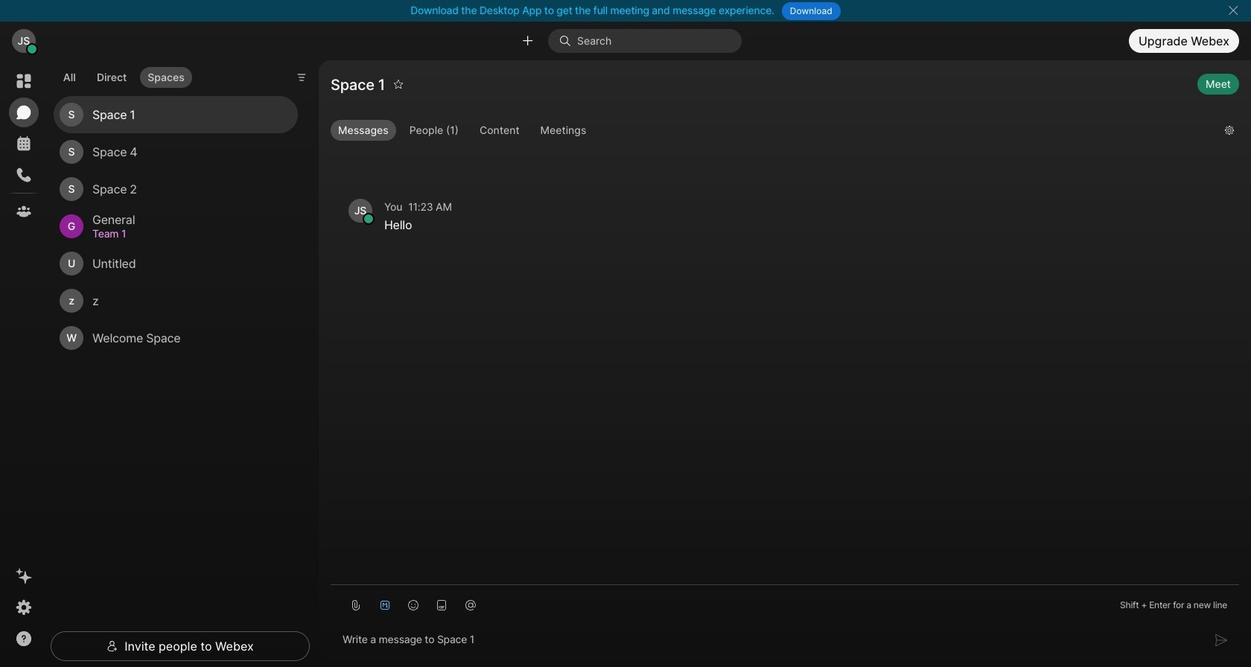Task type: locate. For each thing, give the bounding box(es) containing it.
general list item
[[54, 208, 298, 245]]

team 1 element
[[92, 226, 280, 242]]

group
[[331, 120, 1213, 144]]

navigation
[[0, 60, 48, 667]]

z list item
[[54, 282, 298, 320]]

space 4 list item
[[54, 133, 298, 171]]

cancel_16 image
[[1228, 4, 1239, 16]]

tab list
[[52, 58, 196, 92]]

message composer toolbar element
[[331, 585, 1240, 620]]

space 2 list item
[[54, 171, 298, 208]]

space 1 list item
[[54, 96, 298, 133]]



Task type: describe. For each thing, give the bounding box(es) containing it.
untitled list item
[[54, 245, 298, 282]]

welcome space list item
[[54, 320, 298, 357]]

webex tab list
[[9, 66, 39, 226]]



